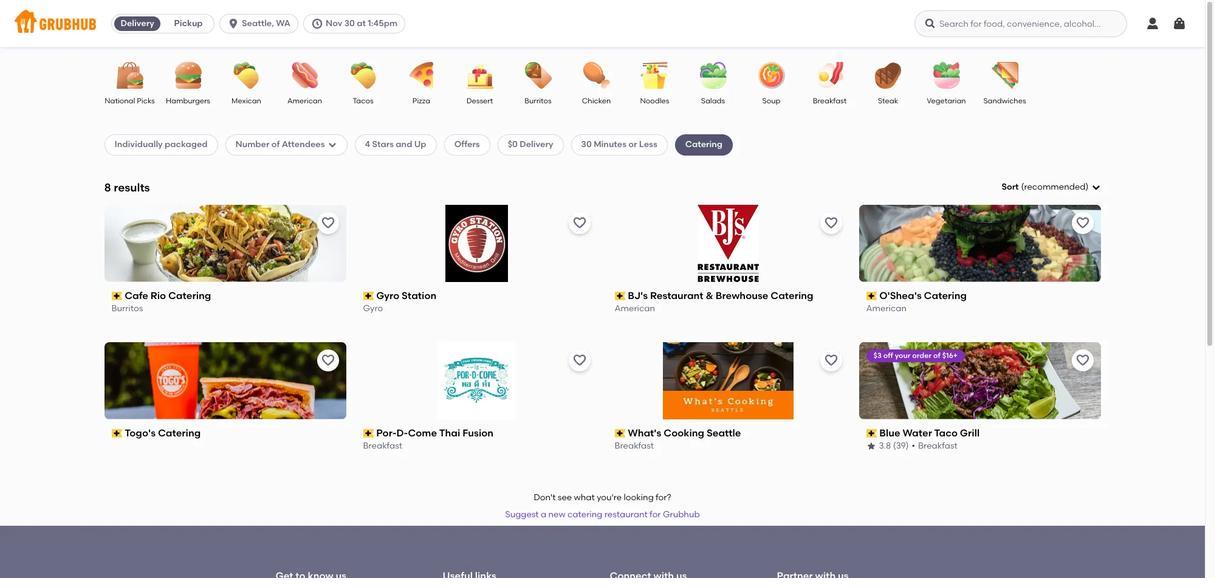 Task type: describe. For each thing, give the bounding box(es) containing it.
results
[[114, 180, 150, 194]]

delivery inside the 8 results main content
[[520, 139, 554, 150]]

looking
[[624, 492, 654, 503]]

noodles
[[641, 97, 670, 105]]

grill
[[960, 427, 980, 439]]

see
[[558, 492, 572, 503]]

salads image
[[692, 62, 735, 89]]

chicken
[[582, 97, 611, 105]]

save this restaurant image for cafe rio catering
[[321, 216, 335, 230]]

subscription pass image for blue water taco grill
[[867, 429, 877, 438]]

breakfast down taco
[[919, 441, 958, 451]]

new
[[549, 510, 566, 520]]

save this restaurant button for cafe rio catering
[[317, 212, 339, 234]]

vegetarian
[[927, 97, 966, 105]]

recommended
[[1025, 182, 1086, 192]]

catering right o'shea's
[[924, 290, 967, 301]]

4
[[365, 139, 370, 150]]

subscription pass image for gyro station
[[363, 292, 374, 300]]

nov 30 at 1:45pm button
[[303, 14, 410, 33]]

Search for food, convenience, alcohol... search field
[[915, 10, 1128, 37]]

american for bj's restaurant & brewhouse catering
[[615, 304, 655, 314]]

station
[[402, 290, 437, 301]]

nov
[[326, 18, 342, 29]]

mexican image
[[225, 62, 268, 89]]

svg image inside field
[[1092, 182, 1101, 192]]

steak
[[878, 97, 899, 105]]

o'shea's
[[880, 290, 922, 301]]

$3 off your order of $16+
[[874, 351, 958, 360]]

subscription pass image for por-d-come thai fusion
[[363, 429, 374, 438]]

seattle, wa button
[[220, 14, 303, 33]]

togo's catering
[[125, 427, 201, 439]]

0 horizontal spatial of
[[272, 139, 280, 150]]

breakfast down what's
[[615, 441, 654, 451]]

suggest a new catering restaurant for grubhub
[[505, 510, 700, 520]]

thai
[[439, 427, 460, 439]]

chicken image
[[575, 62, 618, 89]]

hamburgers image
[[167, 62, 209, 89]]

subscription pass image for o'shea's
[[867, 292, 877, 300]]

for?
[[656, 492, 672, 503]]

what's cooking seattle link
[[615, 427, 842, 440]]

(
[[1022, 182, 1025, 192]]

hamburgers
[[166, 97, 210, 105]]

noodles image
[[634, 62, 676, 89]]

suggest a new catering restaurant for grubhub button
[[500, 504, 706, 526]]

dessert
[[467, 97, 493, 105]]

o'shea's catering
[[880, 290, 967, 301]]

por-d-come thai fusion link
[[363, 427, 591, 440]]

save this restaurant button for what's cooking seattle
[[820, 349, 842, 371]]

1 vertical spatial of
[[934, 351, 941, 360]]

bj's restaurant & brewhouse catering logo image
[[698, 205, 759, 282]]

save this restaurant button for bj's restaurant & brewhouse catering
[[820, 212, 842, 234]]

)
[[1086, 182, 1089, 192]]

pickup
[[174, 18, 203, 29]]

off
[[884, 351, 894, 360]]

togo's catering logo image
[[104, 342, 346, 419]]

american for o'shea's catering
[[867, 304, 907, 314]]

svg image
[[227, 18, 240, 30]]

30 minutes or less
[[582, 139, 658, 150]]

$0 delivery
[[508, 139, 554, 150]]

save this restaurant button for gyro station
[[569, 212, 591, 234]]

3.8 (39)
[[879, 441, 909, 451]]

breakfast down por- on the bottom
[[363, 441, 403, 451]]

order
[[913, 351, 932, 360]]

number
[[236, 139, 270, 150]]

save this restaurant image for bj's restaurant & brewhouse catering
[[824, 216, 839, 230]]

picks
[[137, 97, 155, 105]]

burritos image
[[517, 62, 560, 89]]

save this restaurant button for por-d-come thai fusion
[[569, 349, 591, 371]]

catering inside "link"
[[168, 290, 211, 301]]

catering down "salads"
[[686, 139, 723, 150]]

gyro station
[[376, 290, 437, 301]]

breakfast image
[[809, 62, 851, 89]]

what's cooking seattle logo image
[[663, 342, 794, 419]]

restaurant
[[605, 510, 648, 520]]

your
[[895, 351, 911, 360]]

gyro station logo image
[[445, 205, 508, 282]]

sort
[[1002, 182, 1019, 192]]

delivery button
[[112, 14, 163, 33]]

national picks
[[105, 97, 155, 105]]

1:45pm
[[368, 18, 398, 29]]

packaged
[[165, 139, 208, 150]]

gyro for gyro
[[363, 304, 383, 314]]

seattle, wa
[[242, 18, 291, 29]]

save this restaurant button for o'shea's catering
[[1072, 212, 1094, 234]]

cafe
[[125, 290, 148, 301]]

individually packaged
[[115, 139, 208, 150]]

national
[[105, 97, 135, 105]]

togo's catering link
[[112, 427, 339, 440]]

individually
[[115, 139, 163, 150]]

save this restaurant image for o'shea's catering
[[1076, 216, 1090, 230]]

subscription pass image for bj's restaurant & brewhouse catering
[[615, 292, 626, 300]]

$3
[[874, 351, 882, 360]]

at
[[357, 18, 366, 29]]

don't
[[534, 492, 556, 503]]

save this restaurant image for por-d-come thai fusion
[[572, 353, 587, 368]]

30 inside button
[[344, 18, 355, 29]]

subscription pass image for what's cooking seattle
[[615, 429, 626, 438]]

sandwiches image
[[984, 62, 1027, 89]]

blue water taco grill logo image
[[859, 342, 1101, 419]]

subscription pass image for togo's
[[112, 429, 122, 438]]

&
[[706, 290, 714, 301]]



Task type: locate. For each thing, give the bounding box(es) containing it.
offers
[[455, 139, 480, 150]]

cafe rio catering logo image
[[104, 205, 346, 282]]

and
[[396, 139, 412, 150]]

american down bj's
[[615, 304, 655, 314]]

subscription pass image inside cafe rio catering "link"
[[112, 292, 122, 300]]

1 horizontal spatial american
[[615, 304, 655, 314]]

delivery left pickup
[[121, 18, 154, 29]]

$0
[[508, 139, 518, 150]]

0 vertical spatial of
[[272, 139, 280, 150]]

subscription pass image left gyro station
[[363, 292, 374, 300]]

main navigation navigation
[[0, 0, 1206, 47]]

breakfast
[[813, 97, 847, 105], [363, 441, 403, 451], [615, 441, 654, 451], [919, 441, 958, 451]]

burritos down cafe
[[112, 304, 143, 314]]

1 horizontal spatial subscription pass image
[[867, 292, 877, 300]]

you're
[[597, 492, 622, 503]]

gyro down gyro station
[[363, 304, 383, 314]]

attendees
[[282, 139, 325, 150]]

soup image
[[750, 62, 793, 89]]

suggest
[[505, 510, 539, 520]]

save this restaurant image
[[321, 216, 335, 230], [572, 216, 587, 230], [1076, 216, 1090, 230], [321, 353, 335, 368], [572, 353, 587, 368]]

•
[[912, 441, 916, 451]]

save this restaurant image for gyro station
[[572, 216, 587, 230]]

stars
[[372, 139, 394, 150]]

svg image
[[1146, 16, 1161, 31], [1173, 16, 1187, 31], [311, 18, 323, 30], [925, 18, 937, 30], [327, 140, 337, 150], [1092, 182, 1101, 192]]

svg image inside nov 30 at 1:45pm button
[[311, 18, 323, 30]]

burritos down burritos image
[[525, 97, 552, 105]]

0 vertical spatial gyro
[[376, 290, 400, 301]]

catering
[[686, 139, 723, 150], [168, 290, 211, 301], [771, 290, 814, 301], [924, 290, 967, 301], [158, 427, 201, 439]]

breakfast down breakfast image
[[813, 97, 847, 105]]

0 horizontal spatial burritos
[[112, 304, 143, 314]]

0 vertical spatial burritos
[[525, 97, 552, 105]]

o'shea's catering logo image
[[859, 205, 1101, 282]]

brewhouse
[[716, 290, 769, 301]]

0 horizontal spatial subscription pass image
[[112, 429, 122, 438]]

subscription pass image inside bj's restaurant & brewhouse catering link
[[615, 292, 626, 300]]

0 vertical spatial subscription pass image
[[867, 292, 877, 300]]

0 horizontal spatial 30
[[344, 18, 355, 29]]

number of attendees
[[236, 139, 325, 150]]

grubhub
[[663, 510, 700, 520]]

cafe rio catering link
[[112, 289, 339, 303]]

1 vertical spatial subscription pass image
[[112, 429, 122, 438]]

0 vertical spatial 30
[[344, 18, 355, 29]]

bj's
[[628, 290, 648, 301]]

subscription pass image inside what's cooking seattle link
[[615, 429, 626, 438]]

bj's restaurant & brewhouse catering link
[[615, 289, 842, 303]]

30 inside the 8 results main content
[[582, 139, 592, 150]]

4 stars and up
[[365, 139, 427, 150]]

subscription pass image left por- on the bottom
[[363, 429, 374, 438]]

gyro for gyro station
[[376, 290, 400, 301]]

subscription pass image left what's
[[615, 429, 626, 438]]

subscription pass image left o'shea's
[[867, 292, 877, 300]]

subscription pass image
[[112, 292, 122, 300], [363, 292, 374, 300], [615, 292, 626, 300], [363, 429, 374, 438], [615, 429, 626, 438], [867, 429, 877, 438]]

subscription pass image inside the togo's catering link
[[112, 429, 122, 438]]

gyro left station
[[376, 290, 400, 301]]

subscription pass image left bj's
[[615, 292, 626, 300]]

up
[[414, 139, 427, 150]]

0 horizontal spatial american
[[288, 97, 322, 105]]

mexican
[[232, 97, 261, 105]]

gyro inside gyro station link
[[376, 290, 400, 301]]

subscription pass image inside o'shea's catering link
[[867, 292, 877, 300]]

none field containing sort
[[1002, 181, 1101, 194]]

pizza
[[413, 97, 431, 105]]

subscription pass image left cafe
[[112, 292, 122, 300]]

restaurant
[[650, 290, 704, 301]]

(39)
[[894, 441, 909, 451]]

cooking
[[664, 427, 705, 439]]

seattle
[[707, 427, 741, 439]]

delivery right $0
[[520, 139, 554, 150]]

sandwiches
[[984, 97, 1027, 105]]

1 vertical spatial 30
[[582, 139, 592, 150]]

1 horizontal spatial burritos
[[525, 97, 552, 105]]

0 horizontal spatial delivery
[[121, 18, 154, 29]]

subscription pass image up star icon
[[867, 429, 877, 438]]

subscription pass image inside por-d-come thai fusion link
[[363, 429, 374, 438]]

taco
[[935, 427, 958, 439]]

blue water taco grill
[[880, 427, 980, 439]]

tacos image
[[342, 62, 385, 89]]

none field inside the 8 results main content
[[1002, 181, 1101, 194]]

of right number
[[272, 139, 280, 150]]

fusion
[[463, 427, 494, 439]]

bj's restaurant & brewhouse catering
[[628, 290, 814, 301]]

catering right rio on the bottom left of the page
[[168, 290, 211, 301]]

a
[[541, 510, 547, 520]]

catering right the togo's
[[158, 427, 201, 439]]

subscription pass image
[[867, 292, 877, 300], [112, 429, 122, 438]]

8 results
[[104, 180, 150, 194]]

3.8
[[879, 441, 891, 451]]

seattle,
[[242, 18, 274, 29]]

salads
[[701, 97, 725, 105]]

gyro station link
[[363, 289, 591, 303]]

american down o'shea's
[[867, 304, 907, 314]]

30 left the at
[[344, 18, 355, 29]]

save this restaurant image
[[824, 216, 839, 230], [824, 353, 839, 368], [1076, 353, 1090, 368]]

30
[[344, 18, 355, 29], [582, 139, 592, 150]]

national picks image
[[109, 62, 151, 89]]

come
[[408, 427, 437, 439]]

2 horizontal spatial american
[[867, 304, 907, 314]]

american image
[[284, 62, 326, 89]]

american down the american image at left
[[288, 97, 322, 105]]

por-
[[376, 427, 397, 439]]

30 left minutes
[[582, 139, 592, 150]]

save this restaurant image for what's cooking seattle
[[824, 353, 839, 368]]

1 vertical spatial gyro
[[363, 304, 383, 314]]

what
[[574, 492, 595, 503]]

star icon image
[[867, 442, 876, 451]]

8 results main content
[[0, 47, 1206, 578]]

soup
[[763, 97, 781, 105]]

1 horizontal spatial of
[[934, 351, 941, 360]]

vegetarian image
[[926, 62, 968, 89]]

save this restaurant button
[[317, 212, 339, 234], [569, 212, 591, 234], [820, 212, 842, 234], [1072, 212, 1094, 234], [317, 349, 339, 371], [569, 349, 591, 371], [820, 349, 842, 371], [1072, 349, 1094, 371]]

blue
[[880, 427, 901, 439]]

por-d-come thai fusion logo image
[[438, 342, 516, 419]]

water
[[903, 427, 933, 439]]

or
[[629, 139, 637, 150]]

1 horizontal spatial 30
[[582, 139, 592, 150]]

1 vertical spatial delivery
[[520, 139, 554, 150]]

for
[[650, 510, 661, 520]]

dessert image
[[459, 62, 501, 89]]

catering right 'brewhouse'
[[771, 290, 814, 301]]

8
[[104, 180, 111, 194]]

wa
[[276, 18, 291, 29]]

delivery
[[121, 18, 154, 29], [520, 139, 554, 150]]

$16+
[[943, 351, 958, 360]]

subscription pass image left the togo's
[[112, 429, 122, 438]]

0 vertical spatial delivery
[[121, 18, 154, 29]]

what's cooking seattle
[[628, 427, 741, 439]]

1 vertical spatial burritos
[[112, 304, 143, 314]]

catering
[[568, 510, 603, 520]]

minutes
[[594, 139, 627, 150]]

tacos
[[353, 97, 374, 105]]

subscription pass image inside gyro station link
[[363, 292, 374, 300]]

None field
[[1002, 181, 1101, 194]]

pizza image
[[400, 62, 443, 89]]

of
[[272, 139, 280, 150], [934, 351, 941, 360]]

subscription pass image for cafe rio catering
[[112, 292, 122, 300]]

american
[[288, 97, 322, 105], [615, 304, 655, 314], [867, 304, 907, 314]]

sort ( recommended )
[[1002, 182, 1089, 192]]

o'shea's catering link
[[867, 289, 1094, 303]]

of left $16+
[[934, 351, 941, 360]]

cafe rio catering
[[125, 290, 211, 301]]

don't see what you're looking for?
[[534, 492, 672, 503]]

less
[[639, 139, 658, 150]]

gyro
[[376, 290, 400, 301], [363, 304, 383, 314]]

steak image
[[867, 62, 910, 89]]

nov 30 at 1:45pm
[[326, 18, 398, 29]]

d-
[[397, 427, 408, 439]]

delivery inside button
[[121, 18, 154, 29]]

subscription pass image inside blue water taco grill 'link'
[[867, 429, 877, 438]]

pickup button
[[163, 14, 214, 33]]

1 horizontal spatial delivery
[[520, 139, 554, 150]]

por-d-come thai fusion
[[376, 427, 494, 439]]



Task type: vqa. For each thing, say whether or not it's contained in the screenshot.
1:45pm
yes



